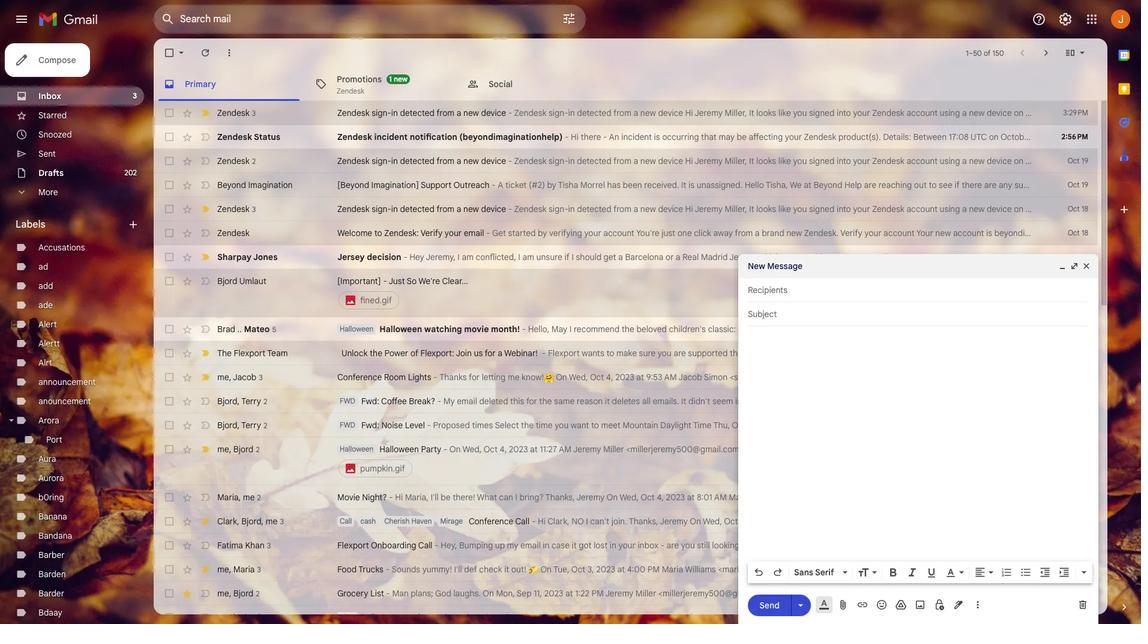 Task type: describe. For each thing, give the bounding box(es) containing it.
insert signature image
[[953, 599, 965, 611]]

9 row from the top
[[154, 317, 1142, 341]]

at left '8:01'
[[688, 492, 695, 503]]

month!
[[491, 324, 520, 335]]

0 horizontal spatial flexport
[[234, 348, 266, 359]]

3 inside clark , bjord , me 3
[[280, 517, 284, 526]]

cell containing [important] - just so we're clear...
[[338, 275, 1039, 311]]

, for row containing maria
[[239, 492, 241, 502]]

19 row from the top
[[154, 581, 1099, 605]]

cell up submit
[[1055, 419, 1099, 431]]

sign- up imagination]
[[372, 156, 392, 166]]

0 horizontal spatial with
[[831, 348, 847, 359]]

1 horizontal spatial flexport
[[338, 540, 369, 551]]

2023 right the 19,
[[1072, 156, 1091, 166]]

2 vertical spatial thanks,
[[939, 588, 968, 599]]

into for 20,
[[837, 108, 852, 118]]

for,
[[1086, 540, 1098, 551]]

2 looking from the left
[[1056, 540, 1084, 551]]

idea
[[1029, 516, 1045, 527]]

cell down invitation
[[1055, 515, 1099, 527]]

search mail image
[[157, 8, 179, 30]]

favorite
[[1071, 612, 1100, 623]]

fatima khan 3
[[217, 540, 271, 551]]

at inside cell
[[530, 444, 538, 455]]

more send options image
[[795, 599, 807, 611]]

2023 right the 11,
[[545, 588, 564, 599]]

oct 6
[[1071, 276, 1089, 285]]

, for second row from the bottom of the page
[[229, 588, 231, 599]]

cell up seems
[[1055, 371, 1099, 383]]

0 vertical spatial if
[[955, 180, 960, 190]]

friendly
[[1043, 492, 1072, 503]]

jeremy down that
[[695, 156, 723, 166]]

1 horizontal spatial just
[[985, 492, 1001, 503]]

case
[[552, 540, 570, 551]]

seems
[[1078, 396, 1104, 407]]

on inside cell
[[450, 444, 461, 455]]

wrote: down insert signature icon
[[954, 612, 978, 623]]

1:22
[[576, 588, 590, 599]]

god
[[436, 588, 452, 599]]

1 horizontal spatial one
[[783, 252, 798, 262]]

i right 'no'
[[586, 516, 589, 527]]

are left tue, oct 3, 2023, 3:09 pm element
[[1038, 612, 1050, 623]]

your left the 'inbox'
[[619, 540, 636, 551]]

[beyond
[[338, 180, 369, 190]]

oct up the 'inbox'
[[641, 492, 655, 503]]

social
[[489, 78, 513, 89]]

help
[[845, 180, 863, 190]]

0 vertical spatial just
[[662, 228, 676, 238]]

sans serif option
[[792, 566, 841, 578]]

your down 7:56 at the right bottom of the page
[[785, 540, 802, 551]]

cherish
[[385, 517, 410, 526]]

cell up ever
[[1055, 491, 1099, 503]]

2 for 13th row from the top
[[264, 421, 267, 430]]

🤗 image
[[544, 373, 554, 383]]

in down imagination]
[[392, 204, 398, 214]]

primary tab
[[154, 67, 305, 101]]

october for 20,
[[1026, 108, 1058, 118]]

brad for ,
[[217, 612, 235, 623]]

1 horizontal spatial 5
[[766, 420, 771, 431]]

in left case
[[543, 540, 550, 551]]

1 vertical spatial everyone,
[[946, 492, 984, 503]]

using for 18,
[[940, 204, 961, 214]]

to left make
[[607, 348, 615, 359]]

2 vertical spatial email
[[521, 540, 541, 551]]

18 for welcome to zendesk: verify your email - get started by verifying your account you're just one click away from a brand new zendesk. verify your account your new account is beyondimaginationhelp.zendesk.com s
[[1082, 228, 1089, 237]]

am inside cell
[[559, 444, 572, 455]]

oct left the 3,
[[572, 564, 586, 575]]

oct up beyondimaginationhelp.zendesk.com
[[1069, 204, 1081, 213]]

support image
[[1033, 12, 1047, 26]]

detected up notification
[[400, 108, 435, 118]]

invitation
[[1074, 492, 1108, 503]]

your right affecting
[[786, 132, 803, 142]]

17:08
[[950, 132, 969, 142]]

your right insert link ‪(⌘k)‬ image
[[873, 588, 890, 599]]

love
[[956, 564, 972, 575]]

promotions, one new message, tab
[[306, 67, 457, 101]]

halloween up power
[[380, 324, 422, 335]]

of inside row
[[411, 348, 419, 359]]

oct 18 for welcome to zendesk: verify your email - get started by verifying your account you're just one click away from a brand new zendesk. verify your account your new account is beyondimaginationhelp.zendesk.com s
[[1069, 228, 1089, 237]]

having
[[862, 444, 887, 455]]

thought
[[1113, 324, 1142, 335]]

barder
[[38, 588, 64, 599]]

to right out
[[930, 180, 937, 190]]

klo
[[844, 612, 856, 623]]

movie
[[464, 324, 489, 335]]

1 incident from the left
[[375, 132, 408, 142]]

on right did.
[[908, 372, 919, 383]]

2023,
[[1044, 132, 1065, 142]]

deleted
[[480, 396, 509, 407]]

advanced search options image
[[557, 7, 581, 31]]

gmail image
[[38, 7, 104, 31]]

2023 right the 18, on the right of page
[[1072, 204, 1091, 214]]

would
[[800, 252, 823, 262]]

wed, inside cell
[[463, 444, 482, 455]]

1 horizontal spatial call
[[419, 540, 433, 551]]

pm right 4:00
[[648, 564, 660, 575]]

hi left an
[[571, 132, 579, 142]]

insert photo image
[[915, 599, 927, 611]]

3,
[[588, 564, 595, 575]]

chain?
[[924, 540, 949, 551]]

umlaut up offerings
[[957, 324, 984, 335]]

1 for 1 new
[[389, 74, 392, 83]]

0 horizontal spatial jacob
[[233, 372, 257, 382]]

2023 up the deletes
[[616, 372, 635, 383]]

0 vertical spatial by
[[547, 180, 557, 190]]

oct 3 for man plans; god laughs. on mon, sep 11, 2023 at 1:22 pm jeremy miller <millerjeremy500@gmail.com> wrote: hi terry, send me your grocery list. thanks, jer
[[1071, 589, 1089, 598]]

oct inside cell
[[484, 444, 498, 455]]

looks for zendesk sign-in detected from a new device hi jeremy miller, it looks like you signed into your zendesk account using a new device on october 19, 2023 at 13:50:
[[757, 156, 777, 166]]

tue, oct 3, 2023, 3:09 pm element
[[1071, 611, 1089, 624]]

ide
[[1133, 444, 1142, 455]]

<klobrad84@gmail.com>
[[858, 612, 952, 623]]

party
[[966, 444, 986, 455]]

there left an
[[581, 132, 602, 142]]

terry,
[[814, 588, 835, 599]]

sign- down imagination]
[[372, 204, 392, 214]]

morrel
[[581, 180, 605, 190]]

conference for conference room lights
[[338, 372, 382, 383]]

11 row from the top
[[154, 365, 1142, 389]]

starred
[[38, 110, 67, 121]]

3 inside labels navigation
[[133, 91, 137, 100]]

the left same at the bottom of page
[[540, 396, 552, 407]]

14 row from the top
[[154, 437, 1142, 485]]

children's
[[669, 324, 706, 335]]

row containing the flexport team
[[154, 341, 1142, 365]]

me , maria 3
[[217, 564, 261, 575]]

zendesk sign-in detected from a new device - zendesk sign-in detected from a new device hi jeremy miller, it looks like you signed into your zendesk account using a new device on october 18, 2023 at 14:23:
[[338, 204, 1124, 214]]

0 vertical spatial miller
[[1062, 372, 1083, 383]]

1 horizontal spatial williams
[[753, 492, 783, 503]]

new message dialog
[[739, 254, 1099, 624]]

deletes
[[612, 396, 640, 407]]

maria up grocery list - man plans; god laughs. on mon, sep 11, 2023 at 1:22 pm jeremy miller <millerjeremy500@gmail.com> wrote: hi terry, send me your grocery list. thanks, jer
[[662, 564, 684, 575]]

more formatting options image
[[1079, 566, 1091, 578]]

sign- up verifying
[[549, 204, 569, 214]]

1 vertical spatial just
[[1100, 540, 1114, 551]]

1 horizontal spatial has
[[1067, 420, 1081, 431]]

are down children's
[[674, 348, 686, 359]]

simon
[[704, 372, 728, 383]]

older image
[[1041, 47, 1053, 59]]

1 vertical spatial i'll
[[454, 564, 462, 575]]

row containing zendesk status
[[154, 125, 1142, 149]]

, for 7th row from the bottom
[[229, 444, 231, 454]]

undo ‪(⌘z)‬ image
[[753, 566, 765, 578]]

4:00
[[628, 564, 646, 575]]

2 no from the left
[[584, 612, 594, 623]]

my
[[507, 540, 519, 551]]

from down support
[[437, 204, 455, 214]]

aurora link
[[38, 473, 64, 484]]

8:26
[[868, 396, 884, 407]]

1 vertical spatial tue,
[[713, 612, 729, 623]]

18,
[[1060, 204, 1070, 214]]

1 beyond from the left
[[217, 180, 246, 190]]

hi inside cell
[[772, 444, 780, 455]]

jeremy right join.
[[660, 516, 688, 527]]

labels navigation
[[0, 38, 154, 624]]

hello,
[[528, 324, 550, 335]]

fatima
[[217, 540, 243, 551]]

my
[[444, 396, 455, 407]]

select
[[495, 420, 519, 431]]

19 for october
[[1082, 156, 1089, 165]]

wrote: inside cell
[[746, 444, 770, 455]]

wants
[[582, 348, 605, 359]]

new inside promotions, one new message, tab
[[394, 74, 408, 83]]

compose button
[[5, 43, 90, 77]]

account for get started by verifying your account you're just one click away from a brand new zendesk. verify your account your new account is beyondimaginationhelp.zendesk.com s
[[954, 228, 985, 238]]

zendesk.
[[805, 228, 839, 238]]

me down 'the'
[[217, 372, 229, 382]]

and right peak
[[784, 348, 798, 359]]

i right may
[[570, 324, 572, 335]]

inbox link
[[38, 91, 61, 102]]

redo ‪(⌘y)‬ image
[[772, 566, 784, 578]]

main content containing promotions
[[154, 38, 1142, 624]]

ticket
[[506, 180, 527, 190]]

recipients
[[748, 285, 788, 296]]

italic ‪(⌘i)‬ image
[[907, 566, 919, 578]]

wrote: left yes,
[[845, 372, 869, 383]]

conference room lights
[[338, 372, 432, 383]]

<millerjeremy500@gmail.com> inside cell
[[627, 444, 744, 455]]

row containing sharpay jones
[[154, 245, 1099, 269]]

11am
[[799, 420, 817, 431]]

lost
[[594, 540, 608, 551]]

3 inside me , maria 3
[[257, 565, 261, 574]]

cell containing halloween party
[[338, 443, 1142, 479]]

insert files using drive image
[[896, 599, 908, 611]]

on down support
[[1015, 204, 1024, 214]]

1 vertical spatial with
[[1119, 420, 1135, 431]]

oct right "indent more ‪(⌘])‬" 'image'
[[1071, 565, 1083, 574]]

0 vertical spatial email
[[464, 228, 484, 238]]

attach files image
[[838, 599, 850, 611]]

wed, down '8:01'
[[703, 516, 723, 527]]

close image
[[1082, 261, 1092, 271]]

pop out image
[[1070, 261, 1080, 271]]

1 vertical spatial by
[[538, 228, 547, 238]]

at left '8:30' in the right of the page
[[989, 372, 997, 383]]

bjord , terry 2 for fwd: noise level
[[217, 420, 267, 430]]

0 horizontal spatial if
[[565, 252, 570, 262]]

at left "9:53"
[[637, 372, 645, 383]]

aura link
[[38, 454, 56, 464]]

row containing bjord umlaut
[[154, 269, 1099, 317]]

be left there!
[[441, 492, 451, 503]]

lark,
[[819, 420, 838, 431]]

row containing fatima khan
[[154, 533, 1142, 557]]

your left get
[[445, 228, 462, 238]]

4, up the flexport onboarding call - hey, bumping up my email in case it got lost in your inbox - are you still looking to improve your logistics operations and supply chain? if you found what you were looking for, just let me
[[741, 516, 748, 527]]

oct 3 for sounds yummy! i'll def check it out!
[[1071, 565, 1089, 574]]

wrote: right serif
[[836, 564, 860, 575]]

0 vertical spatial tue,
[[554, 564, 570, 575]]

from down an
[[614, 156, 632, 166]]

anouncement link
[[38, 396, 91, 407]]

break?
[[409, 396, 436, 407]]

real
[[683, 252, 699, 262]]

drafts link
[[38, 168, 64, 178]]

account left your
[[884, 228, 915, 238]]

underline ‪(⌘u)‬ image
[[926, 567, 938, 579]]

hi down "occurring"
[[686, 156, 693, 166]]

any
[[999, 180, 1013, 190]]

oct up discard draft ‪(⌘⇧d)‬ image
[[1071, 589, 1083, 598]]

may
[[719, 132, 735, 142]]

got
[[579, 540, 592, 551]]

detected down morrel
[[577, 204, 612, 214]]

insert emoji ‪(⌘⇧2)‬ image
[[876, 599, 888, 611]]

october for 18,
[[1026, 204, 1058, 214]]

or
[[666, 252, 674, 262]]

for right invitation
[[1110, 492, 1121, 503]]

barden link
[[38, 569, 66, 580]]

1 vertical spatial williams
[[686, 564, 716, 575]]

oct right 4
[[862, 324, 876, 335]]

<simonjacob477@gmail.com>
[[730, 372, 843, 383]]

me down me , maria 3
[[217, 588, 229, 599]]

0 vertical spatial what
[[999, 540, 1018, 551]]

2 horizontal spatial 5
[[1085, 324, 1089, 333]]

1 vertical spatial email
[[457, 396, 477, 407]]

1 looking from the left
[[713, 540, 740, 551]]

at left 4:00
[[618, 564, 625, 575]]

to left improve
[[742, 540, 750, 551]]

am right 7:56 at the right bottom of the page
[[799, 516, 811, 527]]

oct up lark,
[[811, 396, 825, 407]]

hey down more options icon
[[980, 612, 995, 623]]

wrote: up fda,
[[1053, 396, 1076, 407]]

1 vertical spatial jeremy,
[[879, 564, 908, 575]]

1 vertical spatial what
[[1017, 612, 1035, 623]]

, for third row from the bottom
[[229, 564, 231, 575]]

and left supply
[[881, 540, 895, 551]]

bold ‪(⌘b)‬ image
[[888, 566, 900, 578]]

jersey,
[[730, 252, 757, 262]]

2023 right the 3,
[[597, 564, 616, 575]]

ever
[[1064, 516, 1081, 527]]

2 for 12th row from the top
[[264, 397, 267, 406]]

me left insert emoji ‪(⌘⇧2)‬ image
[[859, 588, 871, 599]]

like for zendesk sign-in detected from a new device hi jeremy miller, it looks like you signed into your zendesk account using a new device on october 20, 2023 at 15:29:
[[779, 108, 792, 118]]

from up notification
[[437, 108, 455, 118]]

your left tue, oct 3, 2023, 3:09 pm element
[[1052, 612, 1069, 623]]

20 row from the top
[[154, 605, 1142, 624]]

classic:
[[708, 324, 736, 335]]

0 horizontal spatial call
[[340, 517, 352, 526]]

numbered list ‪(⌘⇧7)‬ image
[[1001, 566, 1013, 578]]

toggle confidential mode image
[[934, 599, 946, 611]]

2 vertical spatial <sicritbjordd@gmail.com>
[[865, 516, 963, 527]]

row containing beyond imagination
[[154, 173, 1099, 197]]

jer
[[970, 588, 982, 599]]

oct left 6
[[1071, 276, 1083, 285]]

miller, for zendesk sign-in detected from a new device hi jeremy miller, it looks like you signed into your zendesk account using a new device on october 20, 2023 at 15:29:
[[725, 108, 748, 118]]

2 me , bjord 2 from the top
[[217, 588, 260, 599]]

2 vertical spatial it
[[505, 564, 510, 575]]

your inside cell
[[1079, 444, 1096, 455]]

conference for conference call - hi clark, no i can't join. thanks, jeremy on wed, oct 4, 2023 at 7:56 am bjord umlaut <sicritbjordd@gmail.com> wrote: no grand idea was ever born in a confer
[[469, 516, 514, 527]]

welcome to zendesk: verify your email - get started by verifying your account you're just one click away from a brand new zendesk. verify your account your new account is beyondimaginationhelp.zendesk.com s
[[338, 228, 1142, 238]]

terry for fwd: coffee break?
[[241, 396, 261, 406]]

cash
[[361, 517, 376, 526]]

just inside cell
[[389, 276, 405, 287]]

tab list right 6
[[1108, 38, 1142, 581]]

1 no from the left
[[495, 612, 505, 623]]

pm right '8:30' in the right of the page
[[1018, 372, 1030, 383]]

food
[[980, 564, 998, 575]]

bandana
[[38, 530, 72, 541]]

1 vertical spatial thanks,
[[629, 516, 659, 527]]

2 horizontal spatial flexport
[[548, 348, 580, 359]]

at left 2:50
[[781, 612, 788, 623]]

1 50 of 150
[[967, 48, 1005, 57]]

maria up clark
[[217, 492, 239, 502]]

in down tisha
[[569, 204, 575, 214]]

are right the 'inbox'
[[667, 540, 679, 551]]

..
[[238, 323, 242, 334]]

alert link
[[38, 319, 57, 330]]

in right "lost"
[[610, 540, 617, 551]]

hey,
[[441, 540, 457, 551]]

2 horizontal spatial it
[[605, 396, 610, 407]]

into for 18,
[[837, 204, 852, 214]]

want
[[571, 420, 589, 431]]

1 horizontal spatial jacob
[[679, 372, 703, 383]]

detected up an
[[577, 108, 612, 118]]

oct down wants
[[590, 372, 604, 383]]

looks for zendesk sign-in detected from a new device hi jeremy miller, it looks like you signed into your zendesk account using a new device on october 18, 2023 at 14:23:
[[757, 204, 777, 214]]

2 horizontal spatial call
[[516, 516, 530, 527]]

2023 left '8:01'
[[666, 492, 685, 503]]

from up support
[[437, 156, 455, 166]]

2 vertical spatial miller
[[636, 588, 657, 599]]

19,
[[1060, 156, 1070, 166]]

on inside cell
[[988, 444, 998, 455]]

that
[[702, 132, 717, 142]]

i left did.
[[888, 372, 890, 383]]

on right 🌮 icon
[[541, 564, 552, 575]]

miller, for zendesk sign-in detected from a new device hi jeremy miller, it looks like you signed into your zendesk account using a new device on october 19, 2023 at 13:50:
[[725, 156, 748, 166]]

indent more ‪(⌘])‬ image
[[1059, 566, 1071, 578]]

unlock the power of flexport: join us for a webinar! - flexport wants to make sure you are supported through peak and beyond with a tailored webinar. also new offerings and features! eguide join us prepare fo
[[338, 348, 1142, 359]]

cherish haven
[[385, 517, 432, 526]]

emails.
[[653, 396, 680, 407]]

[beyond imagination] support outreach - a ticket (#2) by tisha morrel has been received. it is unassigned. hello tisha, we at beyond help are reaching out to see if there are any support initiates you
[[338, 180, 1093, 190]]

jeremy up that
[[695, 108, 723, 118]]

maria down the fatima khan 3
[[234, 564, 255, 575]]

1 for 1 50 of 150
[[967, 48, 969, 57]]



Task type: locate. For each thing, give the bounding box(es) containing it.
hi up "occurring"
[[686, 108, 693, 118]]

0 vertical spatial 1
[[967, 48, 969, 57]]

0 vertical spatial one
[[678, 228, 692, 238]]

the left beloved
[[622, 324, 635, 335]]

jones
[[253, 252, 278, 262]]

incident right an
[[622, 132, 652, 142]]

2 halloween from the left
[[1102, 612, 1141, 623]]

make
[[617, 348, 637, 359]]

1 vertical spatial if
[[565, 252, 570, 262]]

tab list
[[1108, 38, 1142, 581], [154, 67, 1108, 101]]

0 horizontal spatial verify
[[421, 228, 443, 238]]

brad down attach files image
[[824, 612, 842, 623]]

at left 15:29:
[[1096, 108, 1103, 118]]

17 row from the top
[[154, 533, 1142, 557]]

1 zendesk 3 from the top
[[217, 107, 256, 118]]

and up '8:30' in the right of the page
[[993, 348, 1008, 359]]

send left insert link ‪(⌘k)‬ image
[[837, 588, 857, 599]]

am up clear...
[[462, 252, 474, 262]]

one right which
[[783, 252, 798, 262]]

7 row from the top
[[154, 245, 1099, 269]]

peak
[[763, 348, 782, 359]]

halloween up unlock
[[340, 324, 374, 333]]

2023 right 12, on the right of page
[[760, 612, 779, 623]]

1 oct 3 from the top
[[1071, 565, 1089, 574]]

1 19 from the top
[[1082, 156, 1089, 165]]

2023 up improve
[[750, 516, 769, 527]]

1 vertical spatial like
[[779, 156, 792, 166]]

it
[[605, 396, 610, 407], [572, 540, 577, 551], [505, 564, 510, 575]]

2 utc from the left
[[1105, 132, 1121, 142]]

brad for ..
[[217, 323, 235, 334]]

0 vertical spatial has
[[608, 180, 621, 190]]

sounds
[[392, 564, 421, 575]]

away
[[714, 228, 733, 238]]

3 row from the top
[[154, 149, 1125, 173]]

2 vertical spatial into
[[837, 204, 852, 214]]

sign- down social tab
[[549, 108, 569, 118]]

<millerjeremy500@gmail.com> up doyle
[[659, 588, 776, 599]]

arora
[[38, 415, 59, 426]]

2 for 7th row from the bottom
[[256, 445, 260, 454]]

flexport up food
[[338, 540, 369, 551]]

on left mon,
[[483, 588, 494, 599]]

oct 19 for october
[[1068, 156, 1089, 165]]

1 vertical spatial of
[[411, 348, 419, 359]]

at right tisha,
[[804, 180, 812, 190]]

2 horizontal spatial miller
[[1062, 372, 1083, 383]]

from right away on the right top of page
[[735, 228, 753, 238]]

0 vertical spatial zendesk 3
[[217, 107, 256, 118]]

costume
[[1098, 444, 1131, 455]]

be inside cell
[[850, 444, 859, 455]]

1 horizontal spatial just
[[1100, 540, 1114, 551]]

3 into from the top
[[837, 204, 852, 214]]

1 horizontal spatial am
[[523, 252, 535, 262]]

looks for zendesk sign-in detected from a new device hi jeremy miller, it looks like you signed into your zendesk account using a new device on october 20, 2023 at 15:29:
[[757, 108, 777, 118]]

fwd: for fwd: coffee break?
[[362, 396, 380, 407]]

2 like from the top
[[779, 156, 792, 166]]

we're
[[419, 276, 440, 287]]

1 horizontal spatial i'll
[[454, 564, 462, 575]]

2 looks from the top
[[757, 156, 777, 166]]

2 sharpay from the left
[[881, 252, 913, 262]]

1 vertical spatial 1
[[389, 74, 392, 83]]

2 18 from the top
[[1082, 228, 1089, 237]]

0 vertical spatial <mariaaawilliams@gmail.com>
[[786, 492, 901, 503]]

0 horizontal spatial 5
[[272, 325, 276, 334]]

0 vertical spatial oct 18
[[1069, 204, 1089, 213]]

1 vertical spatial <mariaaawilliams@gmail.com>
[[719, 564, 834, 575]]

6 row from the top
[[154, 221, 1142, 245]]

indent less ‪(⌘[)‬ image
[[1040, 566, 1052, 578]]

what right guys
[[1017, 612, 1035, 623]]

1 horizontal spatial sep
[[731, 612, 745, 623]]

2 beyond from the left
[[814, 180, 843, 190]]

miller, up welcome to zendesk: verify your email - get started by verifying your account you're just one click away from a brand new zendesk. verify your account your new account is beyondimaginationhelp.zendesk.com s
[[725, 204, 748, 214]]

labels heading
[[16, 219, 127, 231]]

1 vertical spatial oct 18
[[1069, 228, 1089, 237]]

1 vertical spatial 19
[[1082, 180, 1089, 189]]

2 vertical spatial looks
[[757, 204, 777, 214]]

hi left maria,
[[395, 492, 403, 503]]

incident
[[375, 132, 408, 142], [622, 132, 652, 142]]

0 vertical spatial like
[[779, 108, 792, 118]]

fda,
[[1047, 420, 1065, 431]]

reason
[[577, 396, 603, 407]]

me up clark , bjord , me 3
[[243, 492, 255, 502]]

, for 11th row from the top
[[229, 372, 231, 382]]

it down hello at top right
[[750, 204, 755, 214]]

1 halloween from the left
[[362, 612, 400, 623]]

more options image
[[975, 599, 982, 611]]

5 row from the top
[[154, 197, 1124, 221]]

3 like from the top
[[779, 204, 792, 214]]

account for zendesk sign-in detected from a new device hi jeremy miller, it looks like you signed into your zendesk account using a new device on october 18, 2023 at 14:23:
[[907, 204, 938, 214]]

0 vertical spatial into
[[837, 108, 852, 118]]

1 vertical spatial <sicritbjordd@gmail.com>
[[952, 396, 1050, 407]]

oct down the 19,
[[1068, 180, 1080, 189]]

october for 19,
[[1026, 156, 1058, 166]]

truck.
[[1103, 564, 1126, 575]]

1 like from the top
[[779, 108, 792, 118]]

10
[[1081, 252, 1089, 261]]

<sicritbjordd@gmail.com> up "disaster"
[[952, 396, 1050, 407]]

1 looks from the top
[[757, 108, 777, 118]]

2 miller, from the top
[[725, 156, 748, 166]]

0 vertical spatial <millerjeremy500@gmail.com>
[[627, 444, 744, 455]]

tue, left 12, on the right of page
[[713, 612, 729, 623]]

1 oct 19 from the top
[[1068, 156, 1089, 165]]

on up join.
[[607, 492, 618, 503]]

we inside cell
[[821, 444, 833, 455]]

2 bjord , terry 2 from the top
[[217, 420, 267, 430]]

2 signed from the top
[[810, 156, 835, 166]]

everyone, inside cell
[[782, 444, 820, 455]]

halloween halloween watching movie month! - hello, may i recommend the beloved children's classic: hotel transylvania 2? on wed, 4 oct 2023 at 09:42, bjord umlaut <sicritbjordd@gmail.com> wrote: thought
[[340, 324, 1142, 335]]

tue, down case
[[554, 564, 570, 575]]

1 vertical spatial has
[[1067, 420, 1081, 431]]

if
[[952, 540, 957, 551]]

2 inside brad , bjord 2
[[262, 613, 266, 622]]

bjord , terry 2 for fwd: coffee break?
[[217, 396, 267, 406]]

it left didn't
[[682, 396, 687, 407]]

0 horizontal spatial 1
[[389, 74, 392, 83]]

toggle split pane mode image
[[1065, 47, 1077, 59]]

sent
[[38, 148, 56, 159]]

wed, up join.
[[620, 492, 639, 503]]

row up 4:00
[[154, 533, 1142, 557]]

0 vertical spatial me , bjord 2
[[217, 444, 260, 454]]

2 oct 18 from the top
[[1069, 228, 1089, 237]]

october left 20,
[[1026, 108, 1058, 118]]

row down jersey decision - hey jeremy, i am conflicted, i am unsure if i should get a barcelona or a real madrid jersey, which one would you get? best, sharpay
[[154, 269, 1099, 317]]

1 horizontal spatial looking
[[1056, 540, 1084, 551]]

1 row from the top
[[154, 101, 1127, 125]]

3 inside the fatima khan 3
[[267, 541, 271, 550]]

jacob left the simon
[[679, 372, 703, 383]]

on right party
[[450, 444, 461, 455]]

1 vertical spatial just
[[985, 492, 1001, 503]]

12 row from the top
[[154, 389, 1142, 413]]

[important]
[[338, 276, 381, 287]]

i left should
[[572, 252, 574, 262]]

more image
[[223, 47, 235, 59]]

2 19 from the top
[[1082, 180, 1089, 189]]

it for zendesk sign-in detected from a new device hi jeremy miller, it looks like you signed into your zendesk account using a new device on october 19, 2023 at 13:50:
[[750, 156, 755, 166]]

features!
[[1010, 348, 1044, 359]]

1 verify from the left
[[421, 228, 443, 238]]

0 vertical spatial fwd
[[340, 396, 356, 405]]

3 inside me , jacob 3
[[259, 373, 263, 382]]

jeremy down eguide
[[1032, 372, 1060, 383]]

2 verify from the left
[[841, 228, 863, 238]]

1 am from the left
[[462, 252, 474, 262]]

None search field
[[154, 5, 586, 34]]

clark
[[217, 516, 237, 526]]

5
[[1085, 324, 1089, 333], [272, 325, 276, 334], [766, 420, 771, 431]]

16 row from the top
[[154, 509, 1142, 533]]

main content
[[154, 38, 1142, 624]]

let
[[1116, 540, 1126, 551]]

Search mail text field
[[180, 13, 529, 25]]

4 row from the top
[[154, 173, 1099, 197]]

zendesk 3 for zendesk sign-in detected from a new device - zendesk sign-in detected from a new device hi jeremy miller, it looks like you signed into your zendesk account using a new device on october 20, 2023 at 15:29:
[[217, 107, 256, 118]]

2 vertical spatial by
[[1021, 420, 1030, 431]]

to left zendesk:
[[375, 228, 382, 238]]

hotel
[[739, 324, 759, 335]]

Message Body text field
[[748, 332, 1090, 558]]

0 horizontal spatial looking
[[713, 540, 740, 551]]

None checkbox
[[163, 107, 175, 119], [163, 131, 175, 143], [163, 155, 175, 167], [163, 179, 175, 191], [163, 203, 175, 215], [163, 227, 175, 239], [163, 251, 175, 263], [163, 323, 175, 335], [163, 395, 175, 407], [163, 419, 175, 431], [163, 515, 175, 527], [163, 587, 175, 599], [163, 107, 175, 119], [163, 131, 175, 143], [163, 155, 175, 167], [163, 179, 175, 191], [163, 203, 175, 215], [163, 227, 175, 239], [163, 251, 175, 263], [163, 323, 175, 335], [163, 395, 175, 407], [163, 419, 175, 431], [163, 515, 175, 527], [163, 587, 175, 599]]

beyond imagination
[[217, 180, 293, 190]]

2 for row containing maria
[[257, 493, 261, 502]]

sign-
[[372, 108, 392, 118], [549, 108, 569, 118], [372, 156, 392, 166], [549, 156, 569, 166], [372, 204, 392, 214], [549, 204, 569, 214]]

1 horizontal spatial thanks,
[[629, 516, 659, 527]]

call down bring?
[[516, 516, 530, 527]]

2 incident from the left
[[622, 132, 652, 142]]

jeremy up horror.
[[606, 588, 634, 599]]

formatting options toolbar
[[748, 562, 1093, 583]]

brad .. mateo 5
[[217, 323, 276, 334]]

1 using from the top
[[940, 108, 961, 118]]

3 miller, from the top
[[725, 204, 748, 214]]

zone
[[1082, 564, 1101, 575]]

wrote:
[[1087, 324, 1111, 335], [845, 372, 869, 383], [1053, 396, 1076, 407], [746, 444, 770, 455], [903, 492, 927, 503], [966, 516, 989, 527], [836, 564, 860, 575], [779, 588, 802, 599], [954, 612, 978, 623]]

add link
[[38, 281, 53, 291]]

looks up brand
[[757, 204, 777, 214]]

fwd for fwd: coffee break?
[[340, 396, 356, 405]]

<millerjeremy50
[[1085, 372, 1142, 383]]

jeremy down want
[[574, 444, 602, 455]]

has right fda,
[[1067, 420, 1081, 431]]

0 horizontal spatial conference
[[338, 372, 382, 383]]

2023 inside cell
[[509, 444, 528, 455]]

2 inside maria , me 2
[[257, 493, 261, 502]]

arthur
[[623, 612, 648, 623]]

like for zendesk sign-in detected from a new device hi jeremy miller, it looks like you signed into your zendesk account using a new device on october 18, 2023 at 14:23:
[[779, 204, 792, 214]]

1 fwd from the top
[[340, 396, 356, 405]]

18 for zendesk sign-in detected from a new device - zendesk sign-in detected from a new device hi jeremy miller, it looks like you signed into your zendesk account using a new device on october 18, 2023 at 14:23:
[[1082, 204, 1089, 213]]

compartmental
[[928, 420, 986, 431]]

1 vertical spatial fwd:
[[362, 420, 380, 431]]

0 vertical spatial miller,
[[725, 108, 748, 118]]

cell up children's
[[338, 275, 1039, 311]]

alrt
[[38, 357, 52, 368]]

2 for second row from the bottom of the page
[[256, 589, 260, 598]]

halloween movies - where there is no imagination there is no horror. arthur conan doyle on tue, sep 12, 2023 at 2:50 pm brad klo <klobrad84@gmail.com> wrote: hey guys what are your favorite halloween 
[[362, 612, 1142, 623]]

1 join from the left
[[456, 348, 472, 359]]

jeremy up can't
[[577, 492, 605, 503]]

beyond down "zendesk 2"
[[217, 180, 246, 190]]

0 vertical spatial fwd:
[[362, 396, 380, 407]]

halloween inside "halloween halloween watching movie month! - hello, may i recommend the beloved children's classic: hotel transylvania 2? on wed, 4 oct 2023 at 09:42, bjord umlaut <sicritbjordd@gmail.com> wrote: thought"
[[340, 324, 374, 333]]

1 horizontal spatial sharpay
[[881, 252, 913, 262]]

0 horizontal spatial of
[[411, 348, 419, 359]]

in down promotions, one new message, tab
[[392, 108, 398, 118]]

important.
[[736, 396, 775, 407]]

oct
[[1068, 156, 1080, 165], [1068, 180, 1080, 189], [1069, 204, 1081, 213], [1069, 228, 1081, 237], [1066, 252, 1079, 261], [1071, 276, 1083, 285], [862, 324, 876, 335], [1070, 324, 1083, 333], [590, 372, 604, 383], [811, 396, 825, 407], [484, 444, 498, 455], [641, 492, 655, 503], [725, 516, 739, 527], [572, 564, 586, 575], [1071, 565, 1083, 574], [1071, 589, 1083, 598]]

09:42,
[[909, 324, 933, 335]]

0 horizontal spatial halloween
[[362, 612, 400, 623]]

🌮 image
[[529, 565, 539, 575]]

message
[[768, 261, 803, 272]]

status
[[254, 132, 281, 142]]

there!
[[453, 492, 475, 503]]

clark , bjord , me 3
[[217, 516, 284, 526]]

detected down notification
[[400, 156, 435, 166]]

halloween inside halloween halloween party - on wed, oct 4, 2023 at 11:27 am jeremy miller <millerjeremy500@gmail.com> wrote: hi everyone, we will be having an office halloween party on 10/31. please submit your costume ide
[[340, 445, 374, 454]]

1 signed from the top
[[810, 108, 835, 118]]

- sounds yummy! i'll def check it out!
[[384, 564, 529, 575]]

1
[[967, 48, 969, 57], [389, 74, 392, 83]]

, for 12th row from the top
[[237, 396, 240, 406]]

are left any
[[985, 180, 997, 190]]

row containing clark
[[154, 509, 1142, 533]]

1 fwd: from the top
[[362, 396, 380, 407]]

there right the imagination
[[553, 612, 574, 623]]

beloved
[[637, 324, 667, 335]]

maria right '8:01'
[[729, 492, 751, 503]]

pm
[[1018, 372, 1030, 383], [648, 564, 660, 575], [592, 588, 604, 599], [810, 612, 822, 623]]

jeremy inside cell
[[574, 444, 602, 455]]

alertt link
[[38, 338, 60, 349]]

None checkbox
[[163, 47, 175, 59], [163, 275, 175, 287], [163, 347, 175, 359], [163, 371, 175, 383], [163, 443, 175, 455], [163, 491, 175, 503], [163, 539, 175, 551], [163, 563, 175, 575], [163, 611, 175, 624], [163, 47, 175, 59], [163, 275, 175, 287], [163, 347, 175, 359], [163, 371, 175, 383], [163, 443, 175, 455], [163, 491, 175, 503], [163, 539, 175, 551], [163, 563, 175, 575], [163, 611, 175, 624]]

sep left 12, on the right of page
[[731, 612, 745, 623]]

1 horizontal spatial beyond
[[814, 180, 843, 190]]

add
[[38, 281, 53, 291]]

it for zendesk sign-in detected from a new device hi jeremy miller, it looks like you signed into your zendesk account using a new device on october 20, 2023 at 15:29:
[[750, 108, 755, 118]]

fwd inside fwd fwd: coffee break? - my email deleted this for the same reason it deletes all emails. it didn't seem important. on wed, oct 4, 2023 at 8:26 am bjord umlaut <sicritbjordd@gmail.com> wrote: seems to me we'
[[340, 396, 356, 405]]

signed for 20,
[[810, 108, 835, 118]]

15 row from the top
[[154, 485, 1121, 509]]

i
[[458, 252, 460, 262], [519, 252, 521, 262], [572, 252, 574, 262], [570, 324, 572, 335], [888, 372, 890, 383], [516, 492, 518, 503], [586, 516, 589, 527], [910, 564, 912, 575]]

grocery
[[892, 588, 922, 599]]

at left 11:27
[[530, 444, 538, 455]]

0 vertical spatial everyone,
[[782, 444, 820, 455]]

2 am from the left
[[523, 252, 535, 262]]

it right reason
[[605, 396, 610, 407]]

cell
[[338, 275, 1039, 311], [1055, 347, 1099, 359], [1055, 371, 1099, 383], [1055, 395, 1099, 407], [1055, 419, 1099, 431], [338, 443, 1142, 479], [1055, 443, 1099, 455], [1055, 491, 1099, 503], [1055, 515, 1099, 527], [1055, 539, 1099, 551]]

hey
[[410, 252, 425, 262], [929, 492, 944, 503], [862, 564, 877, 575], [980, 612, 995, 623]]

it for zendesk sign-in detected from a new device hi jeremy miller, it looks like you signed into your zendesk account using a new device on october 18, 2023 at 14:23:
[[750, 204, 755, 214]]

send inside "button"
[[760, 600, 780, 611]]

1 vertical spatial one
[[783, 252, 798, 262]]

row down been
[[154, 197, 1124, 221]]

0 horizontal spatial it
[[505, 564, 510, 575]]

1 horizontal spatial 1
[[967, 48, 969, 57]]

2?
[[810, 324, 818, 335]]

for right us
[[485, 348, 496, 359]]

know!
[[522, 372, 544, 383]]

using for 20,
[[940, 108, 961, 118]]

oct 5
[[1070, 324, 1089, 333]]

best,
[[860, 252, 879, 262]]

social tab
[[458, 67, 609, 101]]

0 horizontal spatial i'll
[[431, 492, 439, 503]]

2 oct 19 from the top
[[1068, 180, 1089, 189]]

1 bjord , terry 2 from the top
[[217, 396, 267, 406]]

minimize image
[[1058, 261, 1068, 271]]

tab list containing promotions
[[154, 67, 1108, 101]]

send inside row
[[837, 588, 857, 599]]

1 vertical spatial fwd
[[340, 420, 356, 429]]

signed for 19,
[[810, 156, 835, 166]]

oct 19 for you
[[1068, 180, 1089, 189]]

0 vertical spatial williams
[[753, 492, 783, 503]]

8:30
[[999, 372, 1016, 383]]

bulleted list ‪(⌘⇧8)‬ image
[[1021, 566, 1033, 578]]

1 horizontal spatial everyone,
[[946, 492, 984, 503]]

i right conflicted,
[[519, 252, 521, 262]]

1 18 from the top
[[1082, 204, 1089, 213]]

fwd: left "coffee"
[[362, 396, 380, 407]]

0 vertical spatial <sicritbjordd@gmail.com>
[[986, 324, 1085, 335]]

2 inside "zendesk 2"
[[252, 156, 256, 165]]

umlaut up the operations at right bottom
[[835, 516, 863, 527]]

3 looks from the top
[[757, 204, 777, 214]]

3 signed from the top
[[810, 204, 835, 214]]

in right born
[[1103, 516, 1110, 527]]

2 zendesk 3 from the top
[[217, 203, 256, 214]]

1 me , bjord 2 from the top
[[217, 444, 260, 454]]

conference down unlock
[[338, 372, 382, 383]]

[important] - just so we're clear... link
[[338, 275, 1033, 287]]

, for 20th row from the top of the page
[[235, 612, 238, 623]]

1 utc from the left
[[971, 132, 988, 142]]

the left power
[[370, 348, 383, 359]]

insert link ‪(⌘k)‬ image
[[857, 599, 869, 611]]

1 horizontal spatial jeremy,
[[879, 564, 908, 575]]

fwd inside fwd fwd: noise level - proposed times select the time you want to meet mountain daylight time thu, october 5 9am – 11am lark, the bird known to be a compartmental disaster by the fda, has made off with th
[[340, 420, 356, 429]]

0 vertical spatial just
[[389, 276, 405, 287]]

looking left for,
[[1056, 540, 1084, 551]]

what
[[999, 540, 1018, 551], [1017, 612, 1035, 623]]

1 vertical spatial oct 19
[[1068, 180, 1089, 189]]

1 vertical spatial bjord , terry 2
[[217, 420, 267, 430]]

man
[[392, 588, 409, 599]]

fwd for fwd: noise level
[[340, 420, 356, 429]]

october left 9,
[[1001, 132, 1033, 142]]

wrote: left no on the right of page
[[966, 516, 989, 527]]

4,
[[607, 372, 614, 383], [828, 396, 835, 407], [500, 444, 507, 455], [657, 492, 664, 503], [741, 516, 748, 527]]

1 horizontal spatial verify
[[841, 228, 863, 238]]

from down been
[[614, 204, 632, 214]]

miller down 4:00
[[636, 588, 657, 599]]

0 vertical spatial 18
[[1082, 204, 1089, 213]]

0 vertical spatial thanks,
[[546, 492, 575, 503]]

settings image
[[1059, 12, 1073, 26]]

at left 1:22
[[566, 588, 573, 599]]

using for 19,
[[940, 156, 961, 166]]

halloween right favorite
[[1102, 612, 1141, 623]]

zendesk 3 for zendesk sign-in detected from a new device - zendesk sign-in detected from a new device hi jeremy miller, it looks like you signed into your zendesk account using a new device on october 18, 2023 at 14:23:
[[217, 203, 256, 214]]

no left horror.
[[584, 612, 594, 623]]

oct 10
[[1066, 252, 1089, 261]]

7:56
[[781, 516, 797, 527]]

wrote: up us
[[1087, 324, 1111, 335]]

tisha,
[[766, 180, 789, 190]]

5 inside brad .. mateo 5
[[272, 325, 276, 334]]

your right submit
[[1079, 444, 1096, 455]]

discard draft ‪(⌘⇧d)‬ image
[[1078, 599, 1090, 611]]

me down fatima
[[217, 564, 229, 575]]

cell up made
[[1055, 395, 1099, 407]]

sharpay right "best,"
[[881, 252, 913, 262]]

grocery list - man plans; god laughs. on mon, sep 11, 2023 at 1:22 pm jeremy miller <millerjeremy500@gmail.com> wrote: hi terry, send me your grocery list. thanks, jer
[[338, 588, 982, 599]]

sep
[[517, 588, 532, 599], [731, 612, 745, 623]]

supported
[[689, 348, 728, 359]]

6
[[1085, 276, 1089, 285]]

snoozed
[[38, 129, 72, 140]]

2 oct 3 from the top
[[1071, 589, 1089, 598]]

account for zendesk sign-in detected from a new device hi jeremy miller, it looks like you signed into your zendesk account using a new device on october 19, 2023 at 13:50:
[[907, 156, 938, 166]]

10 row from the top
[[154, 341, 1142, 365]]

it up hello at top right
[[750, 156, 755, 166]]

1 into from the top
[[837, 108, 852, 118]]

zendesk inside promotions, one new message, tab
[[337, 86, 365, 95]]

1 horizontal spatial it
[[572, 540, 577, 551]]

0 vertical spatial we
[[790, 180, 802, 190]]

labels
[[16, 219, 45, 231]]

everyone,
[[782, 444, 820, 455], [946, 492, 984, 503]]

row containing maria
[[154, 485, 1121, 509]]

1 miller, from the top
[[725, 108, 748, 118]]

no
[[572, 516, 584, 527]]

into for 19,
[[837, 156, 852, 166]]

join.
[[612, 516, 627, 527]]

1 terry from the top
[[241, 396, 261, 406]]

, for row containing clark
[[237, 516, 239, 526]]

at left 14:23:
[[1093, 204, 1101, 214]]

be right will
[[850, 444, 859, 455]]

0 vertical spatial conference
[[338, 372, 382, 383]]

0 vertical spatial using
[[940, 108, 961, 118]]

reaching
[[879, 180, 913, 190]]

2 using from the top
[[940, 156, 961, 166]]

0 horizontal spatial sep
[[517, 588, 532, 599]]

your up should
[[585, 228, 602, 238]]

found
[[975, 540, 997, 551]]

0 vertical spatial signed
[[810, 108, 835, 118]]

8 row from the top
[[154, 269, 1099, 317]]

miller inside cell
[[604, 444, 624, 455]]

miller, for zendesk sign-in detected from a new device hi jeremy miller, it looks like you signed into your zendesk account using a new device on october 18, 2023 at 14:23:
[[725, 204, 748, 214]]

2 fwd from the top
[[340, 420, 356, 429]]

am right '8:01'
[[715, 492, 727, 503]]

i up clear...
[[458, 252, 460, 262]]

2 join from the left
[[1075, 348, 1091, 359]]

wrote: down fwd fwd: noise level - proposed times select the time you want to meet mountain daylight time thu, october 5 9am – 11am lark, the bird known to be a compartmental disaster by the fda, has made off with th
[[746, 444, 770, 455]]

4, inside cell
[[500, 444, 507, 455]]

1 oct 18 from the top
[[1069, 204, 1089, 213]]

time
[[694, 420, 712, 431]]

at left 7:56 at the right bottom of the page
[[771, 516, 779, 527]]

0 horizontal spatial jeremy,
[[426, 252, 456, 262]]

yummy!
[[423, 564, 452, 575]]

3 using from the top
[[940, 204, 961, 214]]

there right see
[[963, 180, 983, 190]]

oct 18 for zendesk sign-in detected from a new device - zendesk sign-in detected from a new device hi jeremy miller, it looks like you signed into your zendesk account using a new device on october 18, 2023 at 14:23:
[[1069, 204, 1089, 213]]

2 fwd: from the top
[[362, 420, 380, 431]]

clear...
[[442, 276, 468, 287]]

beyond
[[217, 180, 246, 190], [814, 180, 843, 190]]

2 into from the top
[[837, 156, 852, 166]]

1 horizontal spatial tue,
[[713, 612, 729, 623]]

0 vertical spatial of
[[985, 48, 991, 57]]

oct down "movie night? - hi maria, i'll be there! what can i bring? thanks, jeremy on wed, oct 4, 2023 at 8:01 am maria williams <mariaaawilliams@gmail.com> wrote: hey everyone, just sending a friendly invitation for"
[[725, 516, 739, 527]]

0 horizontal spatial incident
[[375, 132, 408, 142]]

terry for fwd: noise level
[[241, 420, 261, 430]]

1 inside promotions, one new message, tab
[[389, 74, 392, 83]]

1 vertical spatial looks
[[757, 156, 777, 166]]

19 for you
[[1082, 180, 1089, 189]]

refresh image
[[199, 47, 211, 59]]

like for zendesk sign-in detected from a new device hi jeremy miller, it looks like you signed into your zendesk account using a new device on october 19, 2023 at 13:50:
[[779, 156, 792, 166]]

18 row from the top
[[154, 557, 1126, 581]]

0 vertical spatial oct 3
[[1071, 565, 1089, 574]]

1 sharpay from the left
[[217, 252, 252, 262]]

transylvania
[[760, 324, 807, 335]]

1 horizontal spatial utc
[[1105, 132, 1121, 142]]

eguide
[[1046, 348, 1073, 359]]

pm right 2:50
[[810, 612, 822, 623]]

2 vertical spatial miller,
[[725, 204, 748, 214]]

1 vertical spatial signed
[[810, 156, 835, 166]]

row
[[154, 101, 1127, 125], [154, 125, 1142, 149], [154, 149, 1125, 173], [154, 173, 1099, 197], [154, 197, 1124, 221], [154, 221, 1142, 245], [154, 245, 1099, 269], [154, 269, 1099, 317], [154, 317, 1142, 341], [154, 341, 1142, 365], [154, 365, 1142, 389], [154, 389, 1142, 413], [154, 413, 1142, 437], [154, 437, 1142, 485], [154, 485, 1121, 509], [154, 509, 1142, 533], [154, 533, 1142, 557], [154, 557, 1126, 581], [154, 581, 1099, 605], [154, 605, 1142, 624]]

0 vertical spatial oct 19
[[1068, 156, 1089, 165]]

mateo
[[244, 323, 270, 334]]

1 vertical spatial we
[[821, 444, 833, 455]]

get?
[[841, 252, 858, 262]]

0 vertical spatial sep
[[517, 588, 532, 599]]

1 horizontal spatial if
[[955, 180, 960, 190]]

main menu image
[[14, 12, 29, 26]]

2 row from the top
[[154, 125, 1142, 149]]

row down an
[[154, 173, 1099, 197]]

signed for 18,
[[810, 204, 835, 214]]

1 vertical spatial <millerjeremy500@gmail.com>
[[659, 588, 776, 599]]

Subject field
[[748, 308, 1090, 320]]

a
[[498, 180, 504, 190]]

2 terry from the top
[[241, 420, 261, 430]]

, for 13th row from the top
[[237, 420, 240, 430]]

am right "9:53"
[[665, 372, 677, 383]]

fwd: for fwd: noise level
[[362, 420, 380, 431]]

0 horizontal spatial has
[[608, 180, 621, 190]]

account for zendesk sign-in detected from a new device hi jeremy miller, it looks like you signed into your zendesk account using a new device on october 20, 2023 at 15:29:
[[907, 108, 938, 118]]

2,
[[959, 372, 966, 383]]

oct 18
[[1069, 204, 1089, 213], [1069, 228, 1089, 237]]

2 for 20th row from the top of the page
[[262, 613, 266, 622]]

0 horizontal spatial just
[[662, 228, 676, 238]]

zendesk 3
[[217, 107, 256, 118], [217, 203, 256, 214]]

13 row from the top
[[154, 413, 1142, 437]]

promotions
[[337, 74, 382, 84]]

we'
[[1130, 396, 1142, 407]]

out!
[[512, 564, 527, 575]]



Task type: vqa. For each thing, say whether or not it's contained in the screenshot.


